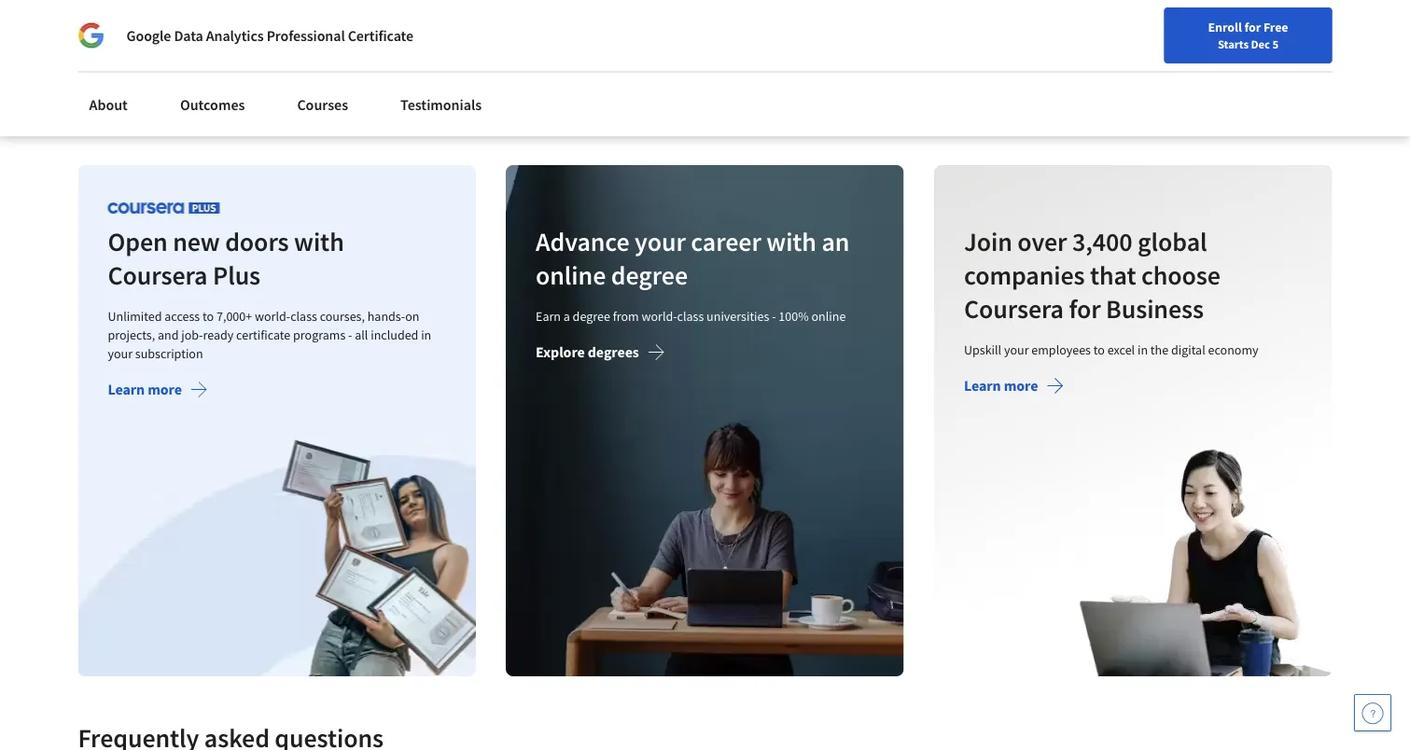 Task type: describe. For each thing, give the bounding box(es) containing it.
1 horizontal spatial the
[[1151, 342, 1169, 359]]

data
[[174, 26, 203, 45]]

and inside unlimited access to 7,000+ world-class courses, hands-on projects, and job-ready certificate programs - all included in your subscription
[[158, 327, 179, 344]]

3,400
[[1073, 226, 1133, 259]]

courses link
[[286, 84, 360, 125]]

min for to
[[459, 92, 480, 109]]

companies
[[964, 259, 1085, 292]]

vs.
[[186, 9, 204, 27]]

open new doors with coursera plus
[[108, 226, 344, 292]]

access
[[165, 309, 200, 325]]

programs
[[293, 327, 346, 344]]

explore
[[536, 344, 585, 362]]

testimonials link
[[389, 84, 493, 125]]

economy
[[1209, 342, 1259, 359]]

more for the right learn more link
[[1004, 377, 1038, 396]]

included
[[371, 327, 419, 344]]

coursera image
[[22, 53, 141, 82]]

your for upskill
[[1004, 342, 1029, 359]]

projects,
[[108, 327, 155, 344]]

about link
[[78, 84, 139, 125]]

all
[[355, 327, 368, 344]]

read for difference?
[[169, 92, 194, 109]]

join
[[964, 226, 1013, 259]]

outcomes
[[180, 95, 245, 114]]

universities
[[707, 309, 770, 325]]

upskill your employees to excel in the digital economy
[[964, 342, 1259, 359]]

google for google data analytics professional certificate
[[127, 26, 171, 45]]

subscription
[[135, 346, 203, 363]]

unlimited access to 7,000+ world-class courses, hands-on projects, and job-ready certificate programs - all included in your subscription
[[108, 309, 432, 363]]

29, for to
[[466, 69, 483, 86]]

google for google analytics certification: benefits and how to get it
[[407, 9, 451, 27]]

subtract
[[1137, 9, 1191, 27]]

certificate
[[236, 327, 291, 344]]

english
[[1053, 58, 1098, 77]]

google sheets vs. excel: what's the difference?
[[93, 9, 312, 46]]

individuals link
[[22, 0, 132, 37]]

an
[[822, 226, 850, 259]]

explore degrees link
[[536, 344, 666, 366]]

class for universities
[[678, 309, 704, 325]]

individuals
[[50, 9, 124, 28]]

new
[[173, 226, 220, 259]]

digital
[[1172, 342, 1206, 359]]

15,
[[750, 69, 766, 86]]

show notifications image
[[1159, 61, 1181, 83]]

november 29, 2023 article · 4 min read
[[407, 69, 511, 109]]

google image
[[78, 22, 104, 49]]

how inside how to add and subtract a column in google sheets
[[1034, 9, 1063, 27]]

choose
[[1142, 259, 1221, 292]]

a inside how to add and subtract a column in google sheets
[[1194, 9, 1202, 27]]

0 horizontal spatial learn more link
[[108, 381, 208, 404]]

business
[[1106, 293, 1204, 326]]

article for google sheets vs. excel: what's the difference?
[[93, 92, 128, 109]]

outcomes link
[[169, 84, 256, 125]]

2023 for november 29, 2023 article · 4 min read
[[485, 69, 511, 86]]

what's
[[245, 9, 288, 27]]

about
[[89, 95, 128, 114]]

to left excel
[[1094, 342, 1105, 359]]

excel:
[[206, 9, 243, 27]]

2023 for june 15, 2023
[[769, 69, 795, 86]]

coursera inside join over 3,400 global companies that choose coursera for business
[[964, 293, 1064, 326]]

class for courses,
[[291, 309, 317, 325]]

0 horizontal spatial analytics
[[206, 26, 264, 45]]

it
[[506, 27, 516, 46]]

your for find
[[919, 59, 944, 76]]

degree inside advance your career with an online degree
[[611, 259, 688, 292]]

global
[[1138, 226, 1208, 259]]

earn
[[536, 309, 561, 325]]

1 horizontal spatial online
[[812, 309, 846, 325]]

2023 for november 29, 2023
[[1113, 69, 1139, 86]]

100%
[[779, 309, 809, 325]]

job-
[[181, 327, 203, 344]]

read for to
[[483, 92, 508, 109]]

june 15, 2023
[[720, 69, 795, 86]]

november for google analytics certification: benefits and how to get it
[[407, 69, 464, 86]]

advance
[[536, 226, 630, 259]]

and inside how to add and subtract a column in google sheets
[[1110, 9, 1134, 27]]

3 november from the left
[[1034, 69, 1091, 86]]

on
[[405, 309, 420, 325]]

world- for 7,000+
[[255, 309, 291, 325]]

with for doors
[[294, 226, 344, 259]]

google inside how to add and subtract a column in google sheets
[[1034, 27, 1079, 46]]

november 29, 2023 article · 8 min read
[[93, 69, 197, 109]]

dec
[[1252, 36, 1271, 51]]

certification:
[[515, 9, 597, 27]]

1 horizontal spatial in
[[1138, 342, 1148, 359]]

that
[[1090, 259, 1137, 292]]

get
[[482, 27, 504, 46]]

earn a degree from world-class universities - 100% online
[[536, 309, 846, 325]]

8
[[136, 92, 143, 109]]

free
[[1264, 19, 1289, 35]]

enroll
[[1209, 19, 1243, 35]]

unlimited
[[108, 309, 162, 325]]

· for difference?
[[131, 92, 134, 109]]



Task type: vqa. For each thing, say whether or not it's contained in the screenshot.
courses, 'class'
yes



Task type: locate. For each thing, give the bounding box(es) containing it.
certificate
[[348, 26, 414, 45]]

1 read from the left
[[169, 92, 194, 109]]

0 horizontal spatial a
[[564, 309, 570, 325]]

1 horizontal spatial analytics
[[454, 9, 512, 27]]

find your new career
[[893, 59, 1010, 76]]

1 29, from the left
[[153, 69, 169, 86]]

2 with from the left
[[767, 226, 817, 259]]

benefits
[[600, 9, 652, 27]]

1 horizontal spatial learn
[[964, 377, 1001, 396]]

in inside how to add and subtract a column in google sheets
[[1257, 9, 1269, 27]]

min for difference?
[[146, 92, 167, 109]]

google
[[93, 9, 138, 27], [407, 9, 451, 27], [127, 26, 171, 45], [1034, 27, 1079, 46]]

excel
[[1108, 342, 1135, 359]]

read right 8 at the left top of page
[[169, 92, 194, 109]]

in right excel
[[1138, 342, 1148, 359]]

· for to
[[444, 92, 448, 109]]

sheets up english
[[1082, 27, 1124, 46]]

your inside advance your career with an online degree
[[635, 226, 686, 259]]

0 horizontal spatial november
[[93, 69, 150, 86]]

-
[[772, 309, 777, 325], [348, 327, 352, 344]]

starts
[[1218, 36, 1249, 51]]

0 vertical spatial degree
[[611, 259, 688, 292]]

29, inside november 29, 2023 article · 4 min read
[[466, 69, 483, 86]]

2023 inside november 29, 2023 article · 4 min read
[[485, 69, 511, 86]]

help center image
[[1362, 702, 1385, 725]]

1 horizontal spatial with
[[767, 226, 817, 259]]

0 horizontal spatial world-
[[255, 309, 291, 325]]

learn more
[[964, 377, 1038, 396], [108, 381, 182, 400]]

· inside november 29, 2023 article · 8 min read
[[131, 92, 134, 109]]

world- inside unlimited access to 7,000+ world-class courses, hands-on projects, and job-ready certificate programs - all included in your subscription
[[255, 309, 291, 325]]

0 vertical spatial the
[[291, 9, 312, 27]]

min inside november 29, 2023 article · 4 min read
[[459, 92, 480, 109]]

2 horizontal spatial november
[[1034, 69, 1091, 86]]

the left "digital"
[[1151, 342, 1169, 359]]

1 horizontal spatial learn more link
[[964, 377, 1065, 400]]

google inside google analytics certification: benefits and how to get it
[[407, 9, 451, 27]]

employees
[[1032, 342, 1091, 359]]

1 horizontal spatial sheets
[[1082, 27, 1124, 46]]

your down projects,
[[108, 346, 133, 363]]

article left 4 on the top of page
[[407, 92, 442, 109]]

0 vertical spatial a
[[1194, 9, 1202, 27]]

2 world- from the left
[[642, 309, 678, 325]]

for up "dec" at right
[[1245, 19, 1262, 35]]

1 horizontal spatial and
[[407, 27, 431, 46]]

with inside advance your career with an online degree
[[767, 226, 817, 259]]

learn more link down the 'upskill'
[[964, 377, 1065, 400]]

degree left from
[[573, 309, 611, 325]]

7,000+
[[217, 309, 252, 325]]

enroll for free starts dec 5
[[1209, 19, 1289, 51]]

the inside google sheets vs. excel: what's the difference?
[[291, 9, 312, 27]]

learn more down the 'upskill'
[[964, 377, 1038, 396]]

None search field
[[266, 49, 630, 86]]

read right 4 on the top of page
[[483, 92, 508, 109]]

1 2023 from the left
[[171, 69, 197, 86]]

your left the career
[[635, 226, 686, 259]]

article for google analytics certification: benefits and how to get it
[[407, 92, 442, 109]]

coursera down open
[[108, 259, 208, 292]]

1 vertical spatial online
[[812, 309, 846, 325]]

2023 right the 15,
[[769, 69, 795, 86]]

coursera
[[108, 259, 208, 292], [964, 293, 1064, 326]]

november inside november 29, 2023 article · 8 min read
[[93, 69, 150, 86]]

1 with from the left
[[294, 226, 344, 259]]

in inside unlimited access to 7,000+ world-class courses, hands-on projects, and job-ready certificate programs - all included in your subscription
[[421, 327, 432, 344]]

for
[[1245, 19, 1262, 35], [1069, 293, 1101, 326]]

class
[[291, 309, 317, 325], [678, 309, 704, 325]]

4 2023 from the left
[[1113, 69, 1139, 86]]

read inside november 29, 2023 article · 4 min read
[[483, 92, 508, 109]]

1 vertical spatial the
[[1151, 342, 1169, 359]]

· left 4 on the top of page
[[444, 92, 448, 109]]

a
[[1194, 9, 1202, 27], [564, 309, 570, 325]]

· left 8 at the left top of page
[[131, 92, 134, 109]]

find
[[893, 59, 917, 76]]

to left add on the top right of the page
[[1066, 9, 1079, 27]]

1 horizontal spatial 29,
[[466, 69, 483, 86]]

0 horizontal spatial in
[[421, 327, 432, 344]]

1 article from the left
[[93, 92, 128, 109]]

0 horizontal spatial and
[[158, 327, 179, 344]]

your for advance
[[635, 226, 686, 259]]

join over 3,400 global companies that choose coursera for business
[[964, 226, 1221, 326]]

world- right from
[[642, 309, 678, 325]]

and inside google analytics certification: benefits and how to get it
[[407, 27, 431, 46]]

1 vertical spatial coursera
[[964, 293, 1064, 326]]

0 horizontal spatial for
[[1069, 293, 1101, 326]]

in right included
[[421, 327, 432, 344]]

0 horizontal spatial class
[[291, 309, 317, 325]]

with inside "open new doors with coursera plus"
[[294, 226, 344, 259]]

learn for left learn more link
[[108, 381, 145, 400]]

upskill
[[964, 342, 1002, 359]]

1 vertical spatial a
[[564, 309, 570, 325]]

class inside unlimited access to 7,000+ world-class courses, hands-on projects, and job-ready certificate programs - all included in your subscription
[[291, 309, 317, 325]]

· inside november 29, 2023 article · 4 min read
[[444, 92, 448, 109]]

and up subscription
[[158, 327, 179, 344]]

for down the that
[[1069, 293, 1101, 326]]

29, inside november 29, 2023 article · 8 min read
[[153, 69, 169, 86]]

advance your career with an online degree
[[536, 226, 850, 292]]

0 horizontal spatial article
[[93, 92, 128, 109]]

online inside advance your career with an online degree
[[536, 259, 606, 292]]

1 world- from the left
[[255, 309, 291, 325]]

in
[[1257, 9, 1269, 27], [421, 327, 432, 344], [1138, 342, 1148, 359]]

29, for difference?
[[153, 69, 169, 86]]

- inside unlimited access to 7,000+ world-class courses, hands-on projects, and job-ready certificate programs - all included in your subscription
[[348, 327, 352, 344]]

class up programs
[[291, 309, 317, 325]]

coursera plus image
[[108, 202, 220, 214]]

2023 for november 29, 2023 article · 8 min read
[[171, 69, 197, 86]]

doors
[[225, 226, 289, 259]]

career
[[974, 59, 1010, 76]]

29, up testimonials
[[466, 69, 483, 86]]

with right the doors
[[294, 226, 344, 259]]

1 horizontal spatial for
[[1245, 19, 1262, 35]]

1 horizontal spatial world-
[[642, 309, 678, 325]]

for inside enroll for free starts dec 5
[[1245, 19, 1262, 35]]

open
[[108, 226, 168, 259]]

english button
[[1019, 37, 1132, 98]]

2023 inside november 29, 2023 article · 8 min read
[[171, 69, 197, 86]]

november inside november 29, 2023 article · 4 min read
[[407, 69, 464, 86]]

1 min from the left
[[146, 92, 167, 109]]

how inside google analytics certification: benefits and how to get it
[[434, 27, 463, 46]]

min right 8 at the left top of page
[[146, 92, 167, 109]]

how left add on the top right of the page
[[1034, 9, 1063, 27]]

new
[[947, 59, 971, 76]]

2 horizontal spatial and
[[1110, 9, 1134, 27]]

from
[[613, 309, 639, 325]]

2 class from the left
[[678, 309, 704, 325]]

google for google sheets vs. excel: what's the difference?
[[93, 9, 138, 27]]

explore degrees
[[536, 344, 640, 362]]

2 horizontal spatial 29,
[[1094, 69, 1110, 86]]

june 15, 2023 link
[[705, 0, 1004, 121]]

to inside unlimited access to 7,000+ world-class courses, hands-on projects, and job-ready certificate programs - all included in your subscription
[[203, 309, 214, 325]]

google analytics certification: benefits and how to get it
[[407, 9, 652, 46]]

0 horizontal spatial ·
[[131, 92, 134, 109]]

to inside google analytics certification: benefits and how to get it
[[466, 27, 479, 46]]

with left an
[[767, 226, 817, 259]]

- left all
[[348, 327, 352, 344]]

online
[[536, 259, 606, 292], [812, 309, 846, 325]]

0 horizontal spatial read
[[169, 92, 194, 109]]

a right 'earn'
[[564, 309, 570, 325]]

analytics inside google analytics certification: benefits and how to get it
[[454, 9, 512, 27]]

november up testimonials
[[407, 69, 464, 86]]

2023
[[171, 69, 197, 86], [485, 69, 511, 86], [769, 69, 795, 86], [1113, 69, 1139, 86]]

2 horizontal spatial in
[[1257, 9, 1269, 27]]

4
[[450, 92, 457, 109]]

difference?
[[93, 27, 164, 46]]

article left 8 at the left top of page
[[93, 92, 128, 109]]

the right what's
[[291, 9, 312, 27]]

sheets inside how to add and subtract a column in google sheets
[[1082, 27, 1124, 46]]

1 horizontal spatial article
[[407, 92, 442, 109]]

1 horizontal spatial -
[[772, 309, 777, 325]]

min
[[146, 92, 167, 109], [459, 92, 480, 109]]

degrees
[[588, 344, 640, 362]]

2 min from the left
[[459, 92, 480, 109]]

google up english
[[1034, 27, 1079, 46]]

analytics
[[454, 9, 512, 27], [206, 26, 264, 45]]

degree up from
[[611, 259, 688, 292]]

google data analytics professional certificate
[[127, 26, 414, 45]]

3 29, from the left
[[1094, 69, 1110, 86]]

2 · from the left
[[444, 92, 448, 109]]

over
[[1018, 226, 1067, 259]]

coursera inside "open new doors with coursera plus"
[[108, 259, 208, 292]]

29, down difference?
[[153, 69, 169, 86]]

0 horizontal spatial min
[[146, 92, 167, 109]]

min inside november 29, 2023 article · 8 min read
[[146, 92, 167, 109]]

1 horizontal spatial november
[[407, 69, 464, 86]]

5
[[1273, 36, 1279, 51]]

1 horizontal spatial coursera
[[964, 293, 1064, 326]]

hands-
[[368, 309, 405, 325]]

0 horizontal spatial coursera
[[108, 259, 208, 292]]

plus
[[213, 259, 261, 292]]

min right 4 on the top of page
[[459, 92, 480, 109]]

1 november from the left
[[93, 69, 150, 86]]

class left universities in the right of the page
[[678, 309, 704, 325]]

world-
[[255, 309, 291, 325], [642, 309, 678, 325]]

november 29, 2023
[[1034, 69, 1139, 86]]

read
[[169, 92, 194, 109], [483, 92, 508, 109]]

0 vertical spatial coursera
[[108, 259, 208, 292]]

learn down the 'upskill'
[[964, 377, 1001, 396]]

1 horizontal spatial ·
[[444, 92, 448, 109]]

1 vertical spatial degree
[[573, 309, 611, 325]]

to inside how to add and subtract a column in google sheets
[[1066, 9, 1079, 27]]

0 horizontal spatial -
[[348, 327, 352, 344]]

2 read from the left
[[483, 92, 508, 109]]

your right the 'upskill'
[[1004, 342, 1029, 359]]

1 horizontal spatial learn more
[[964, 377, 1038, 396]]

world- up certificate
[[255, 309, 291, 325]]

1 horizontal spatial how
[[1034, 9, 1063, 27]]

2 november from the left
[[407, 69, 464, 86]]

learn for the right learn more link
[[964, 377, 1001, 396]]

0 horizontal spatial learn more
[[108, 381, 182, 400]]

google left get
[[407, 9, 451, 27]]

1 horizontal spatial class
[[678, 309, 704, 325]]

google up coursera image
[[93, 9, 138, 27]]

with for career
[[767, 226, 817, 259]]

november down add on the top right of the page
[[1034, 69, 1091, 86]]

sheets
[[140, 9, 183, 27], [1082, 27, 1124, 46]]

how left get
[[434, 27, 463, 46]]

1 · from the left
[[131, 92, 134, 109]]

google left 'data'
[[127, 26, 171, 45]]

0 vertical spatial online
[[536, 259, 606, 292]]

learn more link down subscription
[[108, 381, 208, 404]]

1 class from the left
[[291, 309, 317, 325]]

your right find
[[919, 59, 944, 76]]

0 horizontal spatial 29,
[[153, 69, 169, 86]]

2023 down get
[[485, 69, 511, 86]]

november for google sheets vs. excel: what's the difference?
[[93, 69, 150, 86]]

1 vertical spatial -
[[348, 327, 352, 344]]

world- for from
[[642, 309, 678, 325]]

1 horizontal spatial read
[[483, 92, 508, 109]]

more
[[1004, 377, 1038, 396], [148, 381, 182, 400]]

career
[[691, 226, 762, 259]]

- left 100%
[[772, 309, 777, 325]]

analytics left certification:
[[454, 9, 512, 27]]

0 horizontal spatial with
[[294, 226, 344, 259]]

sheets left vs.
[[140, 9, 183, 27]]

analytics right vs.
[[206, 26, 264, 45]]

0 horizontal spatial learn
[[108, 381, 145, 400]]

2 article from the left
[[407, 92, 442, 109]]

online right 100%
[[812, 309, 846, 325]]

article inside november 29, 2023 article · 4 min read
[[407, 92, 442, 109]]

for inside join over 3,400 global companies that choose coursera for business
[[1069, 293, 1101, 326]]

learn more down subscription
[[108, 381, 182, 400]]

learn more link
[[964, 377, 1065, 400], [108, 381, 208, 404]]

learn
[[964, 377, 1001, 396], [108, 381, 145, 400]]

how to add and subtract a column in google sheets
[[1034, 9, 1269, 46]]

find your new career link
[[883, 56, 1019, 79]]

more for left learn more link
[[148, 381, 182, 400]]

1 vertical spatial for
[[1069, 293, 1101, 326]]

more down subscription
[[148, 381, 182, 400]]

to left get
[[466, 27, 479, 46]]

column
[[1204, 9, 1254, 27]]

0 horizontal spatial the
[[291, 9, 312, 27]]

2023 up the outcomes
[[171, 69, 197, 86]]

testimonials
[[401, 95, 482, 114]]

degree
[[611, 259, 688, 292], [573, 309, 611, 325]]

a left enroll
[[1194, 9, 1202, 27]]

your inside unlimited access to 7,000+ world-class courses, hands-on projects, and job-ready certificate programs - all included in your subscription
[[108, 346, 133, 363]]

add
[[1082, 9, 1107, 27]]

professional
[[267, 26, 345, 45]]

in up "dec" at right
[[1257, 9, 1269, 27]]

0 vertical spatial for
[[1245, 19, 1262, 35]]

to up the "ready"
[[203, 309, 214, 325]]

2023 left show notifications icon
[[1113, 69, 1139, 86]]

1 horizontal spatial a
[[1194, 9, 1202, 27]]

with
[[294, 226, 344, 259], [767, 226, 817, 259]]

november up 8 at the left top of page
[[93, 69, 150, 86]]

2 2023 from the left
[[485, 69, 511, 86]]

read inside november 29, 2023 article · 8 min read
[[169, 92, 194, 109]]

3 2023 from the left
[[769, 69, 795, 86]]

courses,
[[320, 309, 365, 325]]

1 horizontal spatial more
[[1004, 377, 1038, 396]]

june
[[720, 69, 747, 86]]

more down employees
[[1004, 377, 1038, 396]]

and up november 29, 2023 article · 4 min read
[[407, 27, 431, 46]]

29, down add on the top right of the page
[[1094, 69, 1110, 86]]

0 vertical spatial -
[[772, 309, 777, 325]]

article inside november 29, 2023 article · 8 min read
[[93, 92, 128, 109]]

learn down projects,
[[108, 381, 145, 400]]

how
[[1034, 9, 1063, 27], [434, 27, 463, 46]]

online down "advance" at top
[[536, 259, 606, 292]]

2 29, from the left
[[466, 69, 483, 86]]

ready
[[203, 327, 234, 344]]

november
[[93, 69, 150, 86], [407, 69, 464, 86], [1034, 69, 1091, 86]]

0 horizontal spatial how
[[434, 27, 463, 46]]

google inside google sheets vs. excel: what's the difference?
[[93, 9, 138, 27]]

0 horizontal spatial online
[[536, 259, 606, 292]]

sheets inside google sheets vs. excel: what's the difference?
[[140, 9, 183, 27]]

0 horizontal spatial more
[[148, 381, 182, 400]]

courses
[[297, 95, 348, 114]]

0 horizontal spatial sheets
[[140, 9, 183, 27]]

coursera down companies
[[964, 293, 1064, 326]]

1 horizontal spatial min
[[459, 92, 480, 109]]

and right add on the top right of the page
[[1110, 9, 1134, 27]]

to
[[1066, 9, 1079, 27], [466, 27, 479, 46], [203, 309, 214, 325], [1094, 342, 1105, 359]]



